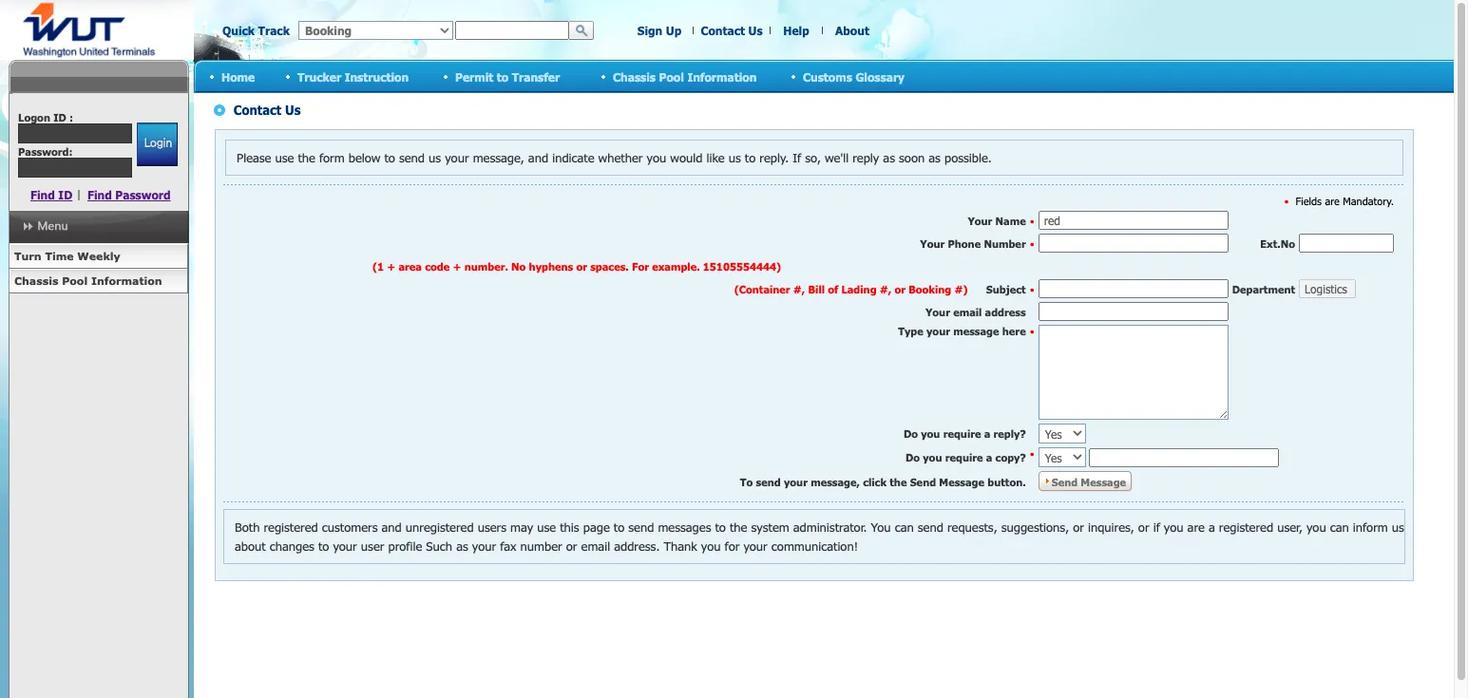 Task type: vqa. For each thing, say whether or not it's contained in the screenshot.
Find ID "LINK" on the left top of page
yes



Task type: locate. For each thing, give the bounding box(es) containing it.
1 vertical spatial pool
[[62, 275, 88, 287]]

chassis down 'sign'
[[613, 70, 656, 83]]

find password
[[87, 188, 171, 202]]

1 vertical spatial chassis pool information
[[14, 275, 162, 287]]

1 vertical spatial chassis
[[14, 275, 58, 287]]

logon
[[18, 111, 50, 124]]

id left the :
[[53, 111, 66, 124]]

0 horizontal spatial chassis
[[14, 275, 58, 287]]

1 vertical spatial id
[[58, 188, 72, 202]]

permit
[[455, 70, 494, 83]]

0 vertical spatial id
[[53, 111, 66, 124]]

chassis pool information link
[[9, 269, 188, 294]]

sign up link
[[638, 24, 682, 37]]

find for find id
[[30, 188, 55, 202]]

information inside chassis pool information link
[[91, 275, 162, 287]]

customs
[[803, 70, 852, 83]]

2 find from the left
[[87, 188, 112, 202]]

find for find password
[[87, 188, 112, 202]]

id down password:
[[58, 188, 72, 202]]

0 horizontal spatial pool
[[62, 275, 88, 287]]

chassis pool information
[[613, 70, 757, 83], [14, 275, 162, 287]]

0 vertical spatial information
[[688, 70, 757, 83]]

logon id :
[[18, 111, 73, 124]]

1 horizontal spatial information
[[688, 70, 757, 83]]

information down contact
[[688, 70, 757, 83]]

track
[[258, 24, 290, 37]]

sign up
[[638, 24, 682, 37]]

0 horizontal spatial information
[[91, 275, 162, 287]]

contact us link
[[701, 24, 763, 37]]

find left password
[[87, 188, 112, 202]]

pool down up
[[659, 70, 684, 83]]

turn
[[14, 250, 41, 262]]

about
[[836, 24, 870, 37]]

chassis pool information inside chassis pool information link
[[14, 275, 162, 287]]

1 vertical spatial information
[[91, 275, 162, 287]]

pool down turn time weekly
[[62, 275, 88, 287]]

trucker
[[298, 70, 341, 83]]

chassis pool information down up
[[613, 70, 757, 83]]

1 horizontal spatial chassis
[[613, 70, 656, 83]]

information down weekly at the top left of the page
[[91, 275, 162, 287]]

pool
[[659, 70, 684, 83], [62, 275, 88, 287]]

None text field
[[455, 21, 569, 40], [18, 124, 132, 144], [455, 21, 569, 40], [18, 124, 132, 144]]

1 horizontal spatial chassis pool information
[[613, 70, 757, 83]]

find id
[[30, 188, 72, 202]]

home
[[221, 70, 255, 83]]

chassis pool information down turn time weekly 'link'
[[14, 275, 162, 287]]

id
[[53, 111, 66, 124], [58, 188, 72, 202]]

find down password:
[[30, 188, 55, 202]]

quick track
[[222, 24, 290, 37]]

chassis down turn
[[14, 275, 58, 287]]

:
[[69, 111, 73, 124]]

1 horizontal spatial pool
[[659, 70, 684, 83]]

quick
[[222, 24, 255, 37]]

permit to transfer
[[455, 70, 560, 83]]

0 vertical spatial chassis
[[613, 70, 656, 83]]

None password field
[[18, 158, 132, 178]]

password:
[[18, 145, 73, 158]]

0 horizontal spatial find
[[30, 188, 55, 202]]

information
[[688, 70, 757, 83], [91, 275, 162, 287]]

1 find from the left
[[30, 188, 55, 202]]

1 horizontal spatial find
[[87, 188, 112, 202]]

0 horizontal spatial chassis pool information
[[14, 275, 162, 287]]

id for find
[[58, 188, 72, 202]]

find
[[30, 188, 55, 202], [87, 188, 112, 202]]

chassis
[[613, 70, 656, 83], [14, 275, 58, 287]]



Task type: describe. For each thing, give the bounding box(es) containing it.
glossary
[[856, 70, 905, 83]]

login image
[[136, 123, 177, 166]]

turn time weekly link
[[9, 244, 188, 269]]

0 vertical spatial pool
[[659, 70, 684, 83]]

find password link
[[87, 188, 171, 202]]

turn time weekly
[[14, 250, 120, 262]]

help link
[[783, 24, 810, 37]]

us
[[749, 24, 763, 37]]

contact
[[701, 24, 745, 37]]

instruction
[[345, 70, 409, 83]]

to
[[497, 70, 509, 83]]

sign
[[638, 24, 663, 37]]

transfer
[[512, 70, 560, 83]]

id for logon
[[53, 111, 66, 124]]

password
[[115, 188, 171, 202]]

find id link
[[30, 188, 72, 202]]

0 vertical spatial chassis pool information
[[613, 70, 757, 83]]

contact us
[[701, 24, 763, 37]]

weekly
[[77, 250, 120, 262]]

help
[[783, 24, 810, 37]]

about link
[[836, 24, 870, 37]]

customs glossary
[[803, 70, 905, 83]]

up
[[666, 24, 682, 37]]

time
[[45, 250, 74, 262]]

trucker instruction
[[298, 70, 409, 83]]



